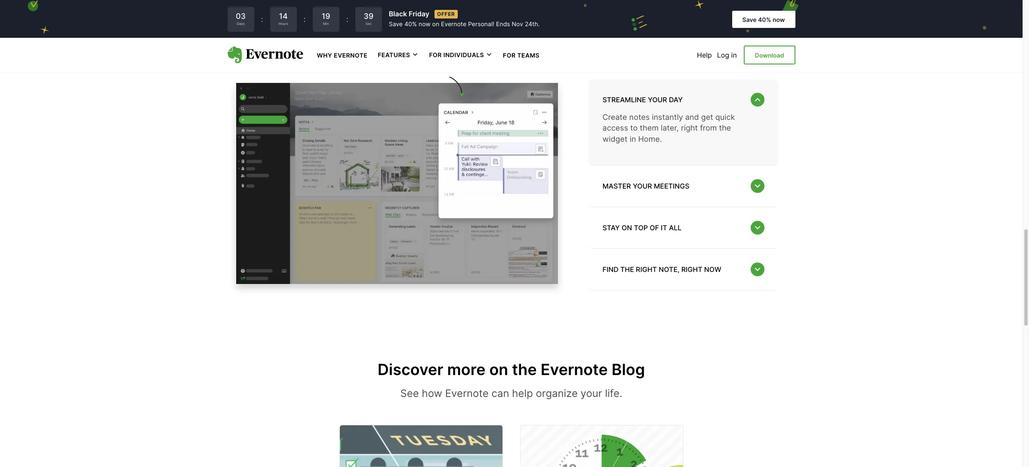 Task type: describe. For each thing, give the bounding box(es) containing it.
widget
[[603, 135, 628, 144]]

friday
[[409, 10, 430, 18]]

note,
[[659, 265, 680, 274]]

stay on top of it all
[[603, 224, 682, 232]]

and inside the create notes instantly and get quick access to them later, right from the widget in home.
[[686, 113, 699, 122]]

it
[[661, 224, 668, 232]]

your inside evernote is where your notes, schedule, and tasks come together so you can get more done with less effort.
[[435, 13, 456, 25]]

for for for individuals
[[429, 51, 442, 59]]

access
[[603, 124, 629, 133]]

03 days
[[236, 12, 246, 26]]

evernote right the why
[[334, 52, 368, 59]]

find
[[603, 265, 619, 274]]

come
[[592, 13, 619, 25]]

why evernote link
[[317, 51, 368, 59]]

stay
[[603, 224, 620, 232]]

create
[[603, 113, 628, 122]]

your left day
[[648, 96, 668, 104]]

discover
[[378, 361, 444, 380]]

save 40% now link
[[733, 11, 796, 28]]

now for save 40% now on evernote personal! ends nov 24th.
[[419, 20, 431, 28]]

streamline your day
[[603, 96, 683, 104]]

of
[[650, 224, 660, 232]]

done
[[504, 27, 528, 40]]

sec
[[366, 22, 372, 26]]

for individuals
[[429, 51, 484, 59]]

notes,
[[459, 13, 490, 25]]

tasks
[[564, 13, 590, 25]]

log
[[718, 51, 730, 59]]

personal!
[[468, 20, 495, 28]]

right left the note,
[[636, 265, 657, 274]]

features
[[378, 51, 410, 59]]

with
[[531, 27, 552, 40]]

your right master
[[633, 182, 653, 191]]

schedule,
[[492, 13, 539, 25]]

streamline
[[603, 96, 647, 104]]

teams
[[518, 52, 540, 59]]

nov
[[512, 20, 524, 28]]

39
[[364, 12, 374, 21]]

for teams
[[503, 52, 540, 59]]

1 : from the left
[[261, 15, 263, 24]]

organize
[[536, 388, 578, 401]]

save for save 40% now
[[743, 16, 757, 23]]

more inside evernote is where your notes, schedule, and tasks come together so you can get more done with less effort.
[[476, 27, 501, 40]]

3 : from the left
[[346, 15, 349, 24]]

log in
[[718, 51, 737, 59]]

get inside evernote is where your notes, schedule, and tasks come together so you can get more done with less effort.
[[457, 27, 473, 40]]

get inside the create notes instantly and get quick access to them later, right from the widget in home.
[[702, 113, 714, 122]]

effort.
[[577, 27, 607, 40]]

all
[[669, 224, 682, 232]]

download link
[[744, 46, 796, 65]]

1 horizontal spatial can
[[492, 388, 510, 401]]

individuals
[[444, 51, 484, 59]]

offer
[[437, 11, 455, 17]]

min
[[323, 22, 329, 26]]

master
[[603, 182, 631, 191]]

1 vertical spatial more
[[448, 361, 486, 380]]

them
[[640, 124, 659, 133]]

evernote is where your notes, schedule, and tasks come together so you can get more done with less effort.
[[345, 13, 679, 40]]

19
[[322, 12, 331, 21]]

home.
[[639, 135, 662, 144]]

create notes instantly and get quick access to them later, right from the widget in home.
[[603, 113, 735, 144]]

blog
[[612, 361, 645, 380]]

less
[[555, 27, 574, 40]]

14 hours
[[279, 12, 288, 26]]

in inside the create notes instantly and get quick access to them later, right from the widget in home.
[[630, 135, 637, 144]]

for individuals button
[[429, 51, 493, 59]]

1 vertical spatial on
[[622, 224, 633, 232]]

evernote right how
[[445, 388, 489, 401]]

meetings
[[654, 182, 690, 191]]

from
[[701, 124, 717, 133]]

black friday
[[389, 10, 430, 18]]

1 horizontal spatial in
[[732, 51, 737, 59]]

evernote down offer at the top left
[[441, 20, 467, 28]]

the inside the create notes instantly and get quick access to them later, right from the widget in home.
[[720, 124, 732, 133]]



Task type: vqa. For each thing, say whether or not it's contained in the screenshot.


Task type: locate. For each thing, give the bounding box(es) containing it.
can
[[437, 27, 454, 40], [492, 388, 510, 401]]

 image
[[228, 65, 572, 305]]

in down to
[[630, 135, 637, 144]]

14
[[279, 12, 288, 21]]

40% for save 40% now
[[759, 16, 772, 23]]

1 horizontal spatial the
[[621, 265, 635, 274]]

save 40% now
[[743, 16, 785, 23]]

can left 'help'
[[492, 388, 510, 401]]

for for for teams
[[503, 52, 516, 59]]

on up see how evernote can help organize your life.
[[490, 361, 509, 380]]

save up download link
[[743, 16, 757, 23]]

0 vertical spatial on
[[432, 20, 440, 28]]

1 horizontal spatial :
[[304, 15, 306, 24]]

right inside the create notes instantly and get quick access to them later, right from the widget in home.
[[681, 124, 698, 133]]

the up 'help'
[[512, 361, 537, 380]]

for left teams at the top right
[[503, 52, 516, 59]]

: left 39 sec
[[346, 15, 349, 24]]

0 vertical spatial more
[[476, 27, 501, 40]]

together
[[622, 13, 664, 25]]

where
[[402, 13, 432, 25]]

1 horizontal spatial now
[[705, 265, 722, 274]]

1 horizontal spatial get
[[702, 113, 714, 122]]

save down black
[[389, 20, 403, 28]]

0 horizontal spatial on
[[432, 20, 440, 28]]

see how evernote can help organize your life.
[[401, 388, 623, 401]]

life.
[[606, 388, 623, 401]]

help
[[697, 51, 712, 59]]

how
[[422, 388, 443, 401]]

0 vertical spatial in
[[732, 51, 737, 59]]

evernote left is
[[345, 13, 388, 25]]

and right instantly
[[686, 113, 699, 122]]

0 horizontal spatial 40%
[[405, 20, 417, 28]]

help
[[512, 388, 533, 401]]

1 vertical spatial can
[[492, 388, 510, 401]]

and up 'with'
[[542, 13, 561, 25]]

0 vertical spatial get
[[457, 27, 473, 40]]

now inside save 40% now link
[[773, 16, 785, 23]]

features button
[[378, 51, 419, 59]]

2 : from the left
[[304, 15, 306, 24]]

get
[[457, 27, 473, 40], [702, 113, 714, 122]]

0 vertical spatial the
[[720, 124, 732, 133]]

2 horizontal spatial the
[[720, 124, 732, 133]]

notes
[[630, 113, 650, 122]]

0 horizontal spatial save
[[389, 20, 403, 28]]

on left the top
[[622, 224, 633, 232]]

for down you
[[429, 51, 442, 59]]

0 vertical spatial can
[[437, 27, 454, 40]]

03
[[236, 12, 246, 21]]

in right log
[[732, 51, 737, 59]]

evernote inside evernote is where your notes, schedule, and tasks come together so you can get more done with less effort.
[[345, 13, 388, 25]]

why evernote
[[317, 52, 368, 59]]

save for save 40% now on evernote personal! ends nov 24th.
[[389, 20, 403, 28]]

your left life.
[[581, 388, 603, 401]]

for inside button
[[429, 51, 442, 59]]

1 horizontal spatial save
[[743, 16, 757, 23]]

1 horizontal spatial 40%
[[759, 16, 772, 23]]

0 horizontal spatial now
[[419, 20, 431, 28]]

and
[[542, 13, 561, 25], [686, 113, 699, 122]]

1 vertical spatial in
[[630, 135, 637, 144]]

you
[[416, 27, 434, 40]]

and inside evernote is where your notes, schedule, and tasks come together so you can get more done with less effort.
[[542, 13, 561, 25]]

black
[[389, 10, 407, 18]]

discover more on the evernote blog
[[378, 361, 645, 380]]

the
[[720, 124, 732, 133], [621, 265, 635, 274], [512, 361, 537, 380]]

: left 14 hours
[[261, 15, 263, 24]]

for teams link
[[503, 51, 540, 59]]

download
[[755, 52, 785, 59]]

later,
[[661, 124, 679, 133]]

days
[[237, 22, 245, 26]]

see
[[401, 388, 419, 401]]

can down offer at the top left
[[437, 27, 454, 40]]

19 min
[[322, 12, 331, 26]]

to
[[631, 124, 638, 133]]

1 vertical spatial and
[[686, 113, 699, 122]]

0 horizontal spatial and
[[542, 13, 561, 25]]

2 vertical spatial the
[[512, 361, 537, 380]]

for
[[429, 51, 442, 59], [503, 52, 516, 59]]

day
[[669, 96, 683, 104]]

master your meetings
[[603, 182, 690, 191]]

why
[[317, 52, 332, 59]]

get up from
[[702, 113, 714, 122]]

1 vertical spatial get
[[702, 113, 714, 122]]

evernote
[[345, 13, 388, 25], [441, 20, 467, 28], [334, 52, 368, 59], [541, 361, 608, 380], [445, 388, 489, 401]]

can inside evernote is where your notes, schedule, and tasks come together so you can get more done with less effort.
[[437, 27, 454, 40]]

2 horizontal spatial on
[[622, 224, 633, 232]]

quick
[[716, 113, 735, 122]]

your right friday in the top of the page
[[435, 13, 456, 25]]

now for save 40% now
[[773, 16, 785, 23]]

your
[[435, 13, 456, 25], [648, 96, 668, 104], [633, 182, 653, 191], [581, 388, 603, 401]]

evernote up organize
[[541, 361, 608, 380]]

40% down black friday
[[405, 20, 417, 28]]

the down the quick
[[720, 124, 732, 133]]

2 vertical spatial on
[[490, 361, 509, 380]]

save 40% now on evernote personal! ends nov 24th.
[[389, 20, 540, 28]]

log in link
[[718, 51, 737, 59]]

39 sec
[[364, 12, 374, 26]]

2 horizontal spatial :
[[346, 15, 349, 24]]

on down offer at the top left
[[432, 20, 440, 28]]

0 horizontal spatial can
[[437, 27, 454, 40]]

0 horizontal spatial get
[[457, 27, 473, 40]]

2 horizontal spatial now
[[773, 16, 785, 23]]

: right 14 hours
[[304, 15, 306, 24]]

ends
[[496, 20, 510, 28]]

the right find
[[621, 265, 635, 274]]

is
[[391, 13, 399, 25]]

:
[[261, 15, 263, 24], [304, 15, 306, 24], [346, 15, 349, 24]]

0 horizontal spatial for
[[429, 51, 442, 59]]

1 horizontal spatial and
[[686, 113, 699, 122]]

get down notes,
[[457, 27, 473, 40]]

0 horizontal spatial the
[[512, 361, 537, 380]]

so
[[667, 13, 679, 25]]

hours
[[279, 22, 288, 26]]

right
[[681, 124, 698, 133], [636, 265, 657, 274], [682, 265, 703, 274]]

1 vertical spatial the
[[621, 265, 635, 274]]

40%
[[759, 16, 772, 23], [405, 20, 417, 28]]

more
[[476, 27, 501, 40], [448, 361, 486, 380]]

1 horizontal spatial on
[[490, 361, 509, 380]]

evernote logo image
[[228, 47, 303, 64]]

in
[[732, 51, 737, 59], [630, 135, 637, 144]]

instantly
[[652, 113, 684, 122]]

40% for save 40% now on evernote personal! ends nov 24th.
[[405, 20, 417, 28]]

0 vertical spatial and
[[542, 13, 561, 25]]

right left from
[[681, 124, 698, 133]]

find the right note, right now
[[603, 265, 722, 274]]

top
[[634, 224, 648, 232]]

right right the note,
[[682, 265, 703, 274]]

40% up download link
[[759, 16, 772, 23]]

help link
[[697, 51, 712, 59]]

1 horizontal spatial for
[[503, 52, 516, 59]]

24th.
[[525, 20, 540, 28]]

on
[[432, 20, 440, 28], [622, 224, 633, 232], [490, 361, 509, 380]]

0 horizontal spatial :
[[261, 15, 263, 24]]

0 horizontal spatial in
[[630, 135, 637, 144]]



